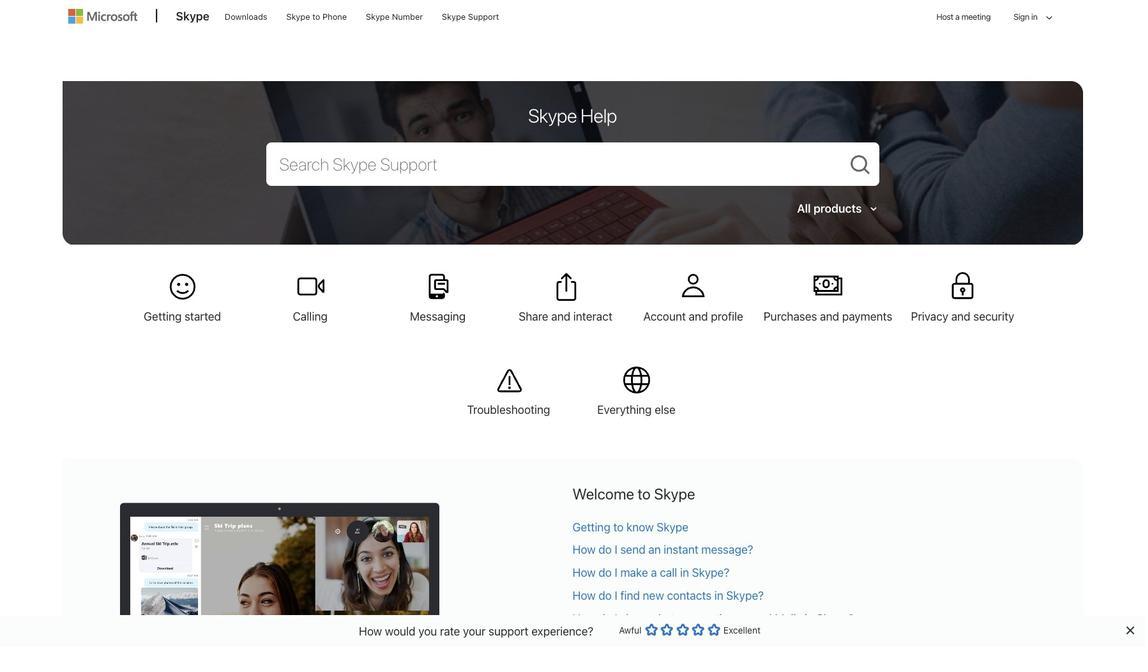 Task type: describe. For each thing, give the bounding box(es) containing it.
how do i send an instant message? link
[[573, 543, 1058, 558]]

getting for getting to know skype
[[573, 520, 611, 534]]

i for make
[[615, 566, 618, 580]]

purchases
[[764, 310, 818, 323]]

excellent
[[724, 625, 761, 636]]

3 option from the left
[[677, 624, 689, 636]]

support
[[468, 12, 499, 22]]

how for how do i share photos, emoticons, and mojis in skype?
[[573, 612, 596, 626]]

1 option from the left
[[645, 624, 658, 636]]

everything else
[[598, 403, 676, 416]]

skype support
[[442, 12, 499, 22]]

how for how would you rate your support experience?
[[359, 625, 382, 638]]

rate
[[440, 625, 460, 638]]

else
[[655, 403, 676, 416]]

skype for skype to phone
[[286, 12, 310, 22]]

welcome to skype region
[[573, 485, 1058, 647]]

welcome to skype
[[573, 485, 696, 503]]

host a meeting
[[937, 12, 991, 22]]

do for make
[[599, 566, 612, 580]]

skype? for how do i find new contacts in skype?
[[727, 589, 764, 603]]

messaging
[[410, 310, 466, 323]]

contacts
[[667, 589, 712, 603]]

share and interact
[[519, 310, 613, 323]]

skype for skype help
[[528, 104, 577, 126]]

share
[[519, 310, 549, 323]]

to for welcome
[[638, 485, 651, 503]]

host
[[937, 12, 954, 22]]

account
[[644, 310, 686, 323]]

help
[[581, 104, 617, 126]]

4 option from the left
[[692, 624, 705, 636]]

skype to phone link
[[281, 1, 353, 31]]

and for privacy
[[952, 310, 971, 323]]

how for how do i send an instant message?
[[573, 543, 596, 557]]

meeting
[[962, 12, 991, 22]]

skype up instant
[[657, 520, 689, 534]]

i for find
[[615, 589, 618, 603]]

in right the mojis
[[805, 612, 814, 626]]

how do i share photos, emoticons, and mojis in skype? link
[[573, 612, 1058, 627]]

getting to know skype link
[[573, 520, 1058, 535]]

dismiss the survey image
[[1125, 626, 1136, 636]]

sign
[[1014, 12, 1030, 22]]

welcome
[[573, 485, 635, 503]]

instant
[[664, 543, 699, 557]]

your
[[463, 625, 486, 638]]

how for how do i find new contacts in skype?
[[573, 589, 596, 603]]

would
[[385, 625, 416, 638]]

downloads link
[[219, 1, 273, 31]]

phone
[[323, 12, 347, 22]]

account and profile link
[[630, 259, 758, 352]]

privacy
[[912, 310, 949, 323]]

photos,
[[652, 612, 691, 626]]

how do i find new contacts in skype? link
[[573, 589, 1058, 604]]

host a meeting link
[[927, 1, 1001, 34]]

sign in link
[[1003, 0, 1057, 36]]

everything else link
[[573, 352, 701, 446]]

calling
[[293, 310, 328, 323]]

everything
[[598, 403, 652, 416]]

skype help
[[528, 104, 617, 126]]

microsoft image
[[68, 9, 137, 24]]

interact
[[574, 310, 613, 323]]

getting for getting started
[[144, 310, 182, 323]]

5 option from the left
[[708, 624, 721, 636]]

an
[[649, 543, 661, 557]]

how do i send an instant message?
[[573, 543, 754, 557]]

skype for skype support
[[442, 12, 466, 22]]

to for skype
[[313, 12, 320, 22]]

in up emoticons,
[[715, 589, 724, 603]]

in inside menu bar
[[1032, 12, 1038, 22]]

awful
[[619, 625, 642, 636]]

account and profile
[[644, 310, 744, 323]]

and for account
[[689, 310, 708, 323]]

skype for skype number
[[366, 12, 390, 22]]

send
[[621, 543, 646, 557]]



Task type: vqa. For each thing, say whether or not it's contained in the screenshot.
photos,
yes



Task type: locate. For each thing, give the bounding box(es) containing it.
1 vertical spatial to
[[638, 485, 651, 503]]

do left awful
[[599, 612, 612, 626]]

i left awful
[[615, 612, 618, 626]]

getting to know skype
[[573, 520, 689, 534]]

skype number
[[366, 12, 423, 22]]

skype left downloads link
[[176, 10, 209, 23]]

how would you rate your support experience?
[[359, 625, 594, 638]]

skype left phone
[[286, 12, 310, 22]]

and for purchases
[[821, 310, 840, 323]]

2 horizontal spatial to
[[638, 485, 651, 503]]

calling link
[[246, 259, 374, 352]]

a inside welcome to skype region
[[651, 566, 657, 580]]

support
[[489, 625, 529, 638]]

skype left help
[[528, 104, 577, 126]]

skype left the support
[[442, 12, 466, 22]]

getting left started
[[144, 310, 182, 323]]

and right 'privacy'
[[952, 310, 971, 323]]

how for how do i make a call in skype?
[[573, 566, 596, 580]]

skype link
[[170, 1, 216, 35]]

2 option from the left
[[661, 624, 674, 636]]

and left payments
[[821, 310, 840, 323]]

and inside "link"
[[552, 310, 571, 323]]

how would you rate your support experience? list box
[[645, 621, 721, 643]]

3 do from the top
[[599, 589, 612, 603]]

skype? down the message?
[[692, 566, 730, 580]]

1 vertical spatial skype?
[[727, 589, 764, 603]]

and
[[552, 310, 571, 323], [689, 310, 708, 323], [821, 310, 840, 323], [952, 310, 971, 323], [753, 612, 772, 626]]

getting inside welcome to skype region
[[573, 520, 611, 534]]

how do i make a call in skype? link
[[573, 566, 1058, 581]]

3 i from the top
[[615, 589, 618, 603]]

a
[[956, 12, 960, 22], [651, 566, 657, 580]]

2 vertical spatial skype?
[[817, 612, 854, 626]]

do left send at bottom
[[599, 543, 612, 557]]

new
[[643, 589, 664, 603]]

0 horizontal spatial to
[[313, 12, 320, 22]]

i left "make"
[[615, 566, 618, 580]]

to
[[313, 12, 320, 22], [638, 485, 651, 503], [614, 520, 624, 534]]

skype left number
[[366, 12, 390, 22]]

privacy and security link
[[899, 259, 1027, 352]]

and for share
[[552, 310, 571, 323]]

skype? up emoticons,
[[727, 589, 764, 603]]

2 do from the top
[[599, 566, 612, 580]]

and left the mojis
[[753, 612, 772, 626]]

messaging link
[[374, 259, 502, 352]]

how do i share photos, emoticons, and mojis in skype?
[[573, 612, 854, 626]]

getting started
[[144, 310, 221, 323]]

i for send
[[615, 543, 618, 557]]

i for share
[[615, 612, 618, 626]]

skype inside 'link'
[[442, 12, 466, 22]]

getting down the welcome on the bottom of page
[[573, 520, 611, 534]]

2 i from the top
[[615, 566, 618, 580]]

and right share
[[552, 310, 571, 323]]

i
[[615, 543, 618, 557], [615, 566, 618, 580], [615, 589, 618, 603], [615, 612, 618, 626]]

to left know at the bottom right of page
[[614, 520, 624, 534]]

sign in
[[1014, 12, 1038, 22]]

0 horizontal spatial a
[[651, 566, 657, 580]]

do left find
[[599, 589, 612, 603]]

how left "make"
[[573, 566, 596, 580]]

profile
[[711, 310, 744, 323]]

1 do from the top
[[599, 543, 612, 557]]

privacy and security
[[912, 310, 1015, 323]]

i left find
[[615, 589, 618, 603]]

mojis
[[775, 612, 802, 626]]

menu bar containing host a meeting
[[927, 0, 1067, 36]]

skype number link
[[360, 1, 429, 31]]

0 vertical spatial to
[[313, 12, 320, 22]]

menu bar
[[927, 0, 1067, 36]]

do left "make"
[[599, 566, 612, 580]]

skype
[[176, 10, 209, 23], [286, 12, 310, 22], [366, 12, 390, 22], [442, 12, 466, 22], [528, 104, 577, 126], [654, 485, 696, 503], [657, 520, 689, 534]]

do for send
[[599, 543, 612, 557]]

skype for skype
[[176, 10, 209, 23]]

0 vertical spatial skype?
[[692, 566, 730, 580]]

you
[[419, 625, 437, 638]]

in
[[1032, 12, 1038, 22], [681, 566, 689, 580], [715, 589, 724, 603], [805, 612, 814, 626]]

do
[[599, 543, 612, 557], [599, 566, 612, 580], [599, 589, 612, 603], [599, 612, 612, 626]]

option down contacts
[[677, 624, 689, 636]]

0 vertical spatial getting
[[144, 310, 182, 323]]

1 horizontal spatial getting
[[573, 520, 611, 534]]

0 vertical spatial a
[[956, 12, 960, 22]]

2 vertical spatial to
[[614, 520, 624, 534]]

experience?
[[532, 625, 594, 638]]

skype? for how do i make a call in skype?
[[692, 566, 730, 580]]

to for getting
[[614, 520, 624, 534]]

how do i find new contacts in skype?
[[573, 589, 764, 603]]

how up experience?
[[573, 589, 596, 603]]

number
[[392, 12, 423, 22]]

downloads
[[225, 12, 268, 22]]

option left excellent
[[708, 624, 721, 636]]

1 horizontal spatial to
[[614, 520, 624, 534]]

how do i make a call in skype?
[[573, 566, 730, 580]]

and inside welcome to skype region
[[753, 612, 772, 626]]

how left send at bottom
[[573, 543, 596, 557]]

share
[[621, 612, 649, 626]]

started
[[185, 310, 221, 323]]

security
[[974, 310, 1015, 323]]

1 i from the top
[[615, 543, 618, 557]]

do for find
[[599, 589, 612, 603]]

purchases and payments link
[[758, 259, 899, 352]]

make
[[621, 566, 648, 580]]

troubleshooting link
[[445, 352, 573, 446]]

skype up the getting to know skype
[[654, 485, 696, 503]]

0 horizontal spatial getting
[[144, 310, 182, 323]]

skype?
[[692, 566, 730, 580], [727, 589, 764, 603], [817, 612, 854, 626]]

option
[[645, 624, 658, 636], [661, 624, 674, 636], [677, 624, 689, 636], [692, 624, 705, 636], [708, 624, 721, 636]]

how left "would" on the left bottom of page
[[359, 625, 382, 638]]

emoticons,
[[694, 612, 750, 626]]

4 i from the top
[[615, 612, 618, 626]]

option right awful
[[645, 624, 658, 636]]

payments
[[843, 310, 893, 323]]

in right call
[[681, 566, 689, 580]]

to left phone
[[313, 12, 320, 22]]

1 vertical spatial getting
[[573, 520, 611, 534]]

message?
[[702, 543, 754, 557]]

getting started link
[[119, 259, 246, 352]]

Search Skype Support text field
[[266, 142, 880, 186]]

share and interact link
[[502, 259, 630, 352]]

how
[[573, 543, 596, 557], [573, 566, 596, 580], [573, 589, 596, 603], [573, 612, 596, 626], [359, 625, 382, 638]]

how left awful
[[573, 612, 596, 626]]

and left profile on the right top of page
[[689, 310, 708, 323]]

1 horizontal spatial a
[[956, 12, 960, 22]]

do for share
[[599, 612, 612, 626]]

troubleshooting
[[467, 403, 551, 416]]

i left send at bottom
[[615, 543, 618, 557]]

a left call
[[651, 566, 657, 580]]

4 do from the top
[[599, 612, 612, 626]]

getting
[[144, 310, 182, 323], [573, 520, 611, 534]]

to up know at the bottom right of page
[[638, 485, 651, 503]]

call
[[660, 566, 678, 580]]

purchases and payments
[[764, 310, 893, 323]]

skype to phone
[[286, 12, 347, 22]]

1 vertical spatial a
[[651, 566, 657, 580]]

in right sign
[[1032, 12, 1038, 22]]

option down how do i find new contacts in skype?
[[661, 624, 674, 636]]

option right photos,
[[692, 624, 705, 636]]

skype support link
[[436, 1, 505, 31]]

find
[[621, 589, 640, 603]]

know
[[627, 520, 654, 534]]

navigation
[[927, 0, 1067, 36]]

skype? down how do i find new contacts in skype? link
[[817, 612, 854, 626]]

navigation containing host a meeting
[[927, 0, 1067, 36]]

a right host
[[956, 12, 960, 22]]



